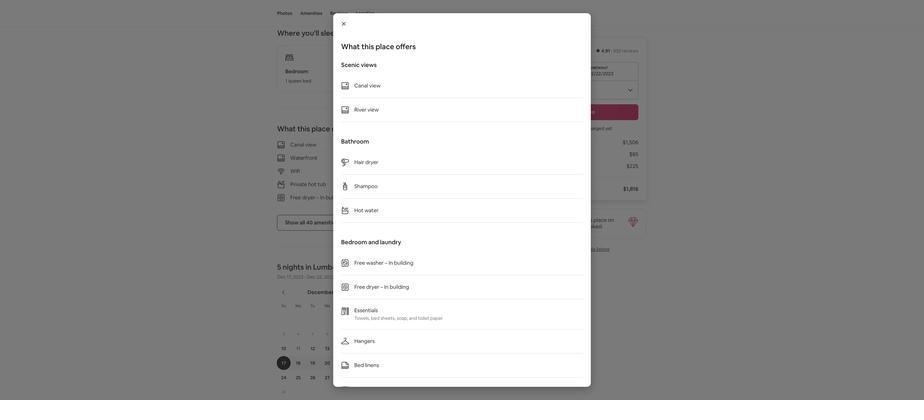 Task type: describe. For each thing, give the bounding box(es) containing it.
0 vertical spatial free dryer – in building
[[291, 194, 345, 201]]

soap,
[[397, 316, 408, 322]]

22 button
[[349, 357, 364, 370]]

amenities button
[[300, 0, 323, 26]]

0 vertical spatial 31 button
[[431, 371, 445, 385]]

report
[[572, 247, 587, 252]]

where you'll sleep
[[277, 28, 339, 38]]

what this place offers for canal view
[[277, 124, 352, 134]]

won't
[[567, 126, 579, 132]]

1 2 from the left
[[370, 317, 372, 323]]

1 dec from the left
[[277, 274, 286, 280]]

2 vertical spatial this
[[588, 247, 596, 252]]

su
[[282, 304, 286, 309]]

2 dec from the left
[[307, 274, 316, 280]]

bed inside essentials towels, bed sheets, soap, and toilet paper
[[371, 316, 380, 322]]

2 vertical spatial in
[[384, 284, 389, 291]]

5, friday, january 2024. this day is only available for checkout. button
[[460, 313, 474, 327]]

1 horizontal spatial 3 button
[[431, 313, 445, 327]]

a
[[549, 217, 551, 224]]

30 for 1st 30 button from left
[[368, 375, 374, 381]]

bathroom
[[341, 138, 369, 145]]

free up "fr"
[[355, 284, 365, 291]]

queen
[[288, 78, 302, 84]]

photos
[[277, 10, 292, 16]]

2 vertical spatial and
[[386, 386, 395, 393]]

0 horizontal spatial and
[[369, 239, 379, 246]]

location
[[356, 10, 375, 16]]

private
[[291, 181, 307, 188]]

31 for topmost 31 button
[[436, 375, 440, 381]]

12 button
[[306, 342, 320, 356]]

3 for left '3' button
[[283, 331, 285, 337]]

rare
[[553, 217, 563, 224]]

wifi
[[291, 168, 300, 175]]

where
[[277, 28, 300, 38]]

1 vertical spatial building
[[394, 260, 414, 267]]

26, friday, january 2024. available. select as check-in date. button
[[460, 357, 474, 370]]

free left parking
[[401, 168, 412, 175]]

you won't be charged yet
[[559, 126, 613, 132]]

2 vertical spatial view
[[305, 141, 317, 148]]

reviews button
[[330, 0, 348, 26]]

5 for 5 nights in lumberton dec 17, 2023 - dec 22, 2023
[[277, 263, 281, 272]]

0 vertical spatial view
[[370, 82, 381, 89]]

on for place
[[608, 217, 615, 224]]

in
[[306, 263, 312, 272]]

show all 40 amenities
[[285, 219, 338, 226]]

washer
[[366, 260, 384, 267]]

what this place offers for scenic views
[[341, 42, 416, 51]]

20 button
[[320, 357, 335, 370]]

parking
[[413, 168, 431, 175]]

11
[[296, 346, 300, 352]]

place for scenic views
[[376, 42, 394, 51]]

17,
[[287, 274, 292, 280]]

22,
[[317, 274, 323, 280]]

$85
[[630, 151, 639, 158]]

bedroom for bedroom and laundry
[[341, 239, 367, 246]]

place inside alina's place on airbnb is usually fully booked.
[[594, 217, 607, 224]]

what for canal
[[277, 124, 296, 134]]

$1,816
[[624, 186, 639, 193]]

10 button
[[277, 342, 291, 356]]

tub
[[318, 181, 326, 188]]

0 vertical spatial in
[[320, 194, 325, 201]]

extra
[[355, 386, 367, 393]]

scenic
[[341, 61, 360, 69]]

reviews
[[330, 10, 348, 16]]

1 28 button from the left
[[335, 371, 349, 385]]

5 for 5
[[312, 331, 314, 337]]

this is a rare find.
[[532, 217, 575, 224]]

water
[[365, 207, 379, 214]]

6 button
[[320, 328, 335, 341]]

hot
[[308, 181, 317, 188]]

free left washer
[[355, 260, 365, 267]]

sleep
[[321, 28, 339, 38]]

location button
[[356, 0, 375, 26]]

1 for second 1 button from the right
[[356, 317, 358, 323]]

fully
[[572, 223, 582, 230]]

4, thursday, january 2024. available. select as check-in date. button
[[446, 313, 459, 327]]

1 vertical spatial canal
[[291, 141, 304, 148]]

this for views
[[362, 42, 374, 51]]

1 vertical spatial in
[[389, 260, 393, 267]]

place for canal view
[[312, 124, 330, 134]]

19 button
[[306, 357, 320, 370]]

1 vertical spatial –
[[385, 260, 388, 267]]

4 button
[[291, 328, 306, 341]]

free washer – in building
[[355, 260, 414, 267]]

and inside essentials towels, bed sheets, soap, and toilet paper
[[409, 316, 417, 322]]

25 button
[[291, 371, 306, 385]]

sa
[[369, 304, 373, 309]]

show
[[285, 219, 299, 226]]

essentials
[[355, 307, 378, 314]]

0 horizontal spatial –
[[317, 194, 319, 201]]

2 30 button from the left
[[416, 371, 431, 385]]

is inside alina's place on airbnb is usually fully booked.
[[550, 223, 554, 230]]

1 horizontal spatial 2023
[[324, 274, 335, 280]]

unit
[[431, 194, 440, 201]]

10
[[281, 346, 286, 352]]

0 horizontal spatial 3 button
[[277, 328, 291, 341]]

towels,
[[355, 316, 370, 322]]

lumberton
[[313, 263, 352, 272]]

calendar application
[[269, 282, 715, 401]]

this
[[532, 217, 543, 224]]

1 29 from the left
[[354, 375, 359, 381]]

bedroom 1 queen bed
[[286, 68, 311, 84]]

22
[[354, 361, 359, 367]]

reviews
[[623, 48, 639, 54]]

1 29 button from the left
[[349, 371, 364, 385]]

·
[[611, 48, 613, 54]]

24
[[281, 375, 287, 381]]

18
[[296, 361, 301, 367]]

22, monday, january 2024. available. select as check-in date. button
[[402, 357, 416, 370]]

show all 40 amenities button
[[277, 215, 346, 231]]

alina's place on airbnb is usually fully booked.
[[532, 217, 615, 230]]

24, wednesday, january 2024. available. select as check-in date. button
[[431, 357, 445, 370]]

2 2 from the left
[[422, 317, 425, 323]]

0 vertical spatial building
[[326, 194, 345, 201]]

canal inside what this place offers dialog
[[355, 82, 368, 89]]

0 horizontal spatial is
[[544, 217, 547, 224]]

-
[[305, 274, 306, 280]]

laundry
[[380, 239, 401, 246]]

be
[[580, 126, 586, 132]]

th
[[340, 304, 344, 309]]

28 for second '28' button from left
[[392, 375, 397, 381]]

14 button
[[335, 342, 349, 356]]

6
[[326, 331, 329, 337]]

hair dryer
[[355, 159, 379, 166]]

21
[[340, 361, 344, 367]]

25, thursday, january 2024. available. select as check-in date. button
[[446, 357, 459, 370]]

what for scenic
[[341, 42, 360, 51]]

4.91 · 532 reviews
[[602, 48, 639, 54]]

private hot tub
[[291, 181, 326, 188]]

reserve button
[[532, 104, 639, 120]]



Task type: locate. For each thing, give the bounding box(es) containing it.
usually
[[555, 223, 571, 230]]

25
[[296, 375, 301, 381]]

bed inside the bedroom 1 queen bed
[[303, 78, 311, 84]]

1 horizontal spatial 28
[[392, 375, 397, 381]]

bedroom
[[286, 68, 309, 75], [341, 239, 367, 246]]

3
[[437, 317, 439, 323], [283, 331, 285, 337]]

0 horizontal spatial 2023
[[293, 274, 304, 280]]

bed down the essentials
[[371, 316, 380, 322]]

is left usually
[[550, 223, 554, 230]]

offers for views
[[396, 42, 416, 51]]

0 horizontal spatial 1
[[286, 78, 287, 84]]

23
[[369, 361, 374, 367]]

this inside dialog
[[362, 42, 374, 51]]

canal down scenic views at the top left of the page
[[355, 82, 368, 89]]

1 vertical spatial and
[[409, 316, 417, 322]]

paper
[[431, 316, 443, 322]]

30 down 23, tuesday, january 2024. available. select as check-in date. "button"
[[421, 375, 426, 381]]

29 button up blankets
[[402, 371, 416, 385]]

1 horizontal spatial 30
[[421, 375, 426, 381]]

1 vertical spatial 5
[[312, 331, 314, 337]]

1 horizontal spatial 2
[[422, 317, 425, 323]]

hot
[[355, 207, 364, 214]]

3 up 10
[[283, 331, 285, 337]]

3 for '3' button to the right
[[437, 317, 439, 323]]

0 horizontal spatial 3
[[283, 331, 285, 337]]

reserve
[[576, 109, 596, 116]]

1 horizontal spatial this
[[362, 42, 374, 51]]

tu
[[311, 304, 315, 309]]

amenities
[[300, 10, 323, 16]]

31 button down the 24 button
[[277, 386, 291, 400]]

amenities
[[314, 219, 338, 226]]

sheets,
[[381, 316, 396, 322]]

5 inside 'button'
[[312, 331, 314, 337]]

0 vertical spatial what
[[341, 42, 360, 51]]

30 button
[[364, 371, 378, 385], [416, 371, 431, 385]]

we
[[324, 304, 331, 309]]

1 vertical spatial 3 button
[[277, 328, 291, 341]]

30 for first 30 button from right
[[421, 375, 426, 381]]

what this place offers inside dialog
[[341, 42, 416, 51]]

1 horizontal spatial 28 button
[[387, 371, 402, 385]]

0 horizontal spatial on
[[432, 168, 439, 175]]

1 for 2nd 1 button from the left
[[408, 317, 410, 323]]

nights
[[283, 263, 304, 272]]

0 vertical spatial offers
[[396, 42, 416, 51]]

5 inside 5 nights in lumberton dec 17, 2023 - dec 22, 2023
[[277, 263, 281, 272]]

2 vertical spatial dryer
[[366, 284, 380, 291]]

1 vertical spatial offers
[[332, 124, 352, 134]]

find.
[[564, 217, 575, 224]]

0 horizontal spatial 1 button
[[349, 313, 364, 327]]

1 28 from the left
[[339, 375, 345, 381]]

december
[[308, 289, 334, 296]]

dryer down private hot tub
[[302, 194, 315, 201]]

1 horizontal spatial canal view
[[355, 82, 381, 89]]

0 vertical spatial dryer
[[366, 159, 379, 166]]

window
[[401, 194, 421, 201]]

1 horizontal spatial 1
[[356, 317, 358, 323]]

2 2 button from the left
[[416, 313, 431, 327]]

0 horizontal spatial place
[[312, 124, 330, 134]]

this up views
[[362, 42, 374, 51]]

blankets
[[396, 386, 417, 393]]

3 button up 10 "button"
[[277, 328, 291, 341]]

0 vertical spatial 5
[[277, 263, 281, 272]]

14
[[340, 346, 344, 352]]

2 vertical spatial place
[[594, 217, 607, 224]]

free dryer – in building up sa
[[355, 284, 409, 291]]

0 vertical spatial bedroom
[[286, 68, 309, 75]]

and right pillows on the left of page
[[386, 386, 395, 393]]

2 28 from the left
[[392, 375, 397, 381]]

0 horizontal spatial bedroom
[[286, 68, 309, 75]]

0 vertical spatial canal
[[355, 82, 368, 89]]

2 horizontal spatial –
[[385, 260, 388, 267]]

0 horizontal spatial 31 button
[[277, 386, 291, 400]]

bedroom and laundry
[[341, 239, 401, 246]]

1 horizontal spatial on
[[608, 217, 615, 224]]

bed
[[303, 78, 311, 84], [371, 316, 380, 322]]

5 left nights
[[277, 263, 281, 272]]

1 vertical spatial free dryer – in building
[[355, 284, 409, 291]]

1 1 button from the left
[[349, 313, 364, 327]]

fr
[[355, 304, 358, 309]]

1 30 from the left
[[368, 375, 374, 381]]

all
[[300, 219, 305, 226]]

is left a
[[544, 217, 547, 224]]

– down the free washer – in building
[[381, 284, 383, 291]]

listing
[[597, 247, 610, 252]]

5 right 4
[[312, 331, 314, 337]]

free down private
[[291, 194, 301, 201]]

toilet
[[418, 316, 430, 322]]

1 horizontal spatial offers
[[396, 42, 416, 51]]

4.91
[[602, 48, 610, 54]]

dryer
[[366, 159, 379, 166], [302, 194, 315, 201], [366, 284, 380, 291]]

canal
[[355, 82, 368, 89], [291, 141, 304, 148]]

0 horizontal spatial free dryer – in building
[[291, 194, 345, 201]]

31 for the bottom 31 button
[[282, 390, 286, 396]]

$225
[[627, 163, 639, 170]]

view up the "waterfront" at the left of the page
[[305, 141, 317, 148]]

21, sunday, january 2024. available. select as check-in date. button
[[387, 357, 401, 370]]

– down tub
[[317, 194, 319, 201]]

1 horizontal spatial free dryer – in building
[[355, 284, 409, 291]]

in
[[320, 194, 325, 201], [389, 260, 393, 267], [384, 284, 389, 291]]

ac
[[422, 194, 430, 201]]

this
[[362, 42, 374, 51], [298, 124, 310, 134], [588, 247, 596, 252]]

24 button
[[277, 371, 291, 385]]

is
[[544, 217, 547, 224], [550, 223, 554, 230]]

essentials towels, bed sheets, soap, and toilet paper
[[355, 307, 443, 322]]

6, saturday, january 2024. unavailable button
[[475, 313, 488, 327]]

bedroom for bedroom 1 queen bed
[[286, 68, 309, 75]]

this for view
[[298, 124, 310, 134]]

12/22/2023 button
[[532, 62, 639, 81]]

canal view up the "waterfront" at the left of the page
[[291, 141, 317, 148]]

29 up extra
[[354, 375, 359, 381]]

this left listing
[[588, 247, 596, 252]]

airbnb
[[532, 223, 549, 230]]

2 button right soap,
[[416, 313, 431, 327]]

what this place offers dialog
[[333, 13, 591, 401]]

2 30 from the left
[[421, 375, 426, 381]]

3 right toilet
[[437, 317, 439, 323]]

27
[[325, 375, 330, 381]]

free dryer – in building down tub
[[291, 194, 345, 201]]

–
[[317, 194, 319, 201], [385, 260, 388, 267], [381, 284, 383, 291]]

in down tub
[[320, 194, 325, 201]]

december 2023
[[308, 289, 347, 296]]

1 horizontal spatial 29 button
[[402, 371, 416, 385]]

2 left paper
[[422, 317, 425, 323]]

1 button down "fr"
[[349, 313, 364, 327]]

29 up blankets
[[406, 375, 411, 381]]

1 left toilet
[[408, 317, 410, 323]]

28 button
[[335, 371, 349, 385], [387, 371, 402, 385]]

what
[[341, 42, 360, 51], [277, 124, 296, 134]]

30 button down 23, tuesday, january 2024. available. select as check-in date. "button"
[[416, 371, 431, 385]]

0 horizontal spatial 5
[[277, 263, 281, 272]]

1 horizontal spatial 2 button
[[416, 313, 431, 327]]

view right the river on the top left
[[368, 106, 379, 113]]

in down the free washer – in building
[[384, 284, 389, 291]]

0 horizontal spatial offers
[[332, 124, 352, 134]]

0 vertical spatial this
[[362, 42, 374, 51]]

bedroom inside the bedroom 1 queen bed
[[286, 68, 309, 75]]

0 horizontal spatial 28 button
[[335, 371, 349, 385]]

0 horizontal spatial 28
[[339, 375, 345, 381]]

what inside dialog
[[341, 42, 360, 51]]

1 horizontal spatial 31
[[436, 375, 440, 381]]

on for parking
[[432, 168, 439, 175]]

0 vertical spatial 31
[[436, 375, 440, 381]]

1 30 button from the left
[[364, 371, 378, 385]]

hot water
[[355, 207, 379, 214]]

$1,506
[[623, 139, 639, 146]]

1 button
[[349, 313, 364, 327], [402, 313, 416, 327]]

28 button down 21 button
[[335, 371, 349, 385]]

23, tuesday, january 2024. available. select as check-in date. button
[[416, 357, 430, 370]]

30 down linens
[[368, 375, 374, 381]]

2 29 from the left
[[406, 375, 411, 381]]

19
[[311, 361, 315, 367]]

26
[[310, 375, 316, 381]]

0 vertical spatial 3 button
[[431, 313, 445, 327]]

0 vertical spatial on
[[432, 168, 439, 175]]

on right parking
[[432, 168, 439, 175]]

3 button
[[431, 313, 445, 327], [277, 328, 291, 341]]

1 button left toilet
[[402, 313, 416, 327]]

bedroom inside what this place offers dialog
[[341, 239, 367, 246]]

2 1 button from the left
[[402, 313, 416, 327]]

1 horizontal spatial canal
[[355, 82, 368, 89]]

0 vertical spatial what this place offers
[[341, 42, 416, 51]]

1 vertical spatial 31
[[282, 390, 286, 396]]

2 vertical spatial building
[[390, 284, 409, 291]]

waterfront
[[291, 155, 318, 162]]

2023 left -
[[293, 274, 304, 280]]

canal view down views
[[355, 82, 381, 89]]

28 button up extra pillows and blankets
[[387, 371, 402, 385]]

5
[[277, 263, 281, 272], [312, 331, 314, 337]]

dryer up sa
[[366, 284, 380, 291]]

1 down the essentials
[[356, 317, 358, 323]]

1 horizontal spatial bed
[[371, 316, 380, 322]]

28 up extra pillows and blankets
[[392, 375, 397, 381]]

building down laundry
[[394, 260, 414, 267]]

bedroom up washer
[[341, 239, 367, 246]]

2023 inside calendar application
[[335, 289, 347, 296]]

27 button
[[320, 371, 335, 385]]

2023 up th
[[335, 289, 347, 296]]

1 vertical spatial view
[[368, 106, 379, 113]]

0 horizontal spatial bed
[[303, 78, 311, 84]]

11 button
[[291, 342, 306, 356]]

20
[[325, 361, 330, 367]]

1 horizontal spatial and
[[386, 386, 395, 393]]

bedroom up queen
[[286, 68, 309, 75]]

view
[[370, 82, 381, 89], [368, 106, 379, 113], [305, 141, 317, 148]]

building up essentials towels, bed sheets, soap, and toilet paper
[[390, 284, 409, 291]]

building down tub
[[326, 194, 345, 201]]

photos button
[[277, 0, 292, 26]]

12
[[311, 346, 315, 352]]

532
[[614, 48, 622, 54]]

31 down the 24 button
[[282, 390, 286, 396]]

shampoo
[[355, 183, 378, 190]]

1 2 button from the left
[[364, 313, 378, 327]]

report this listing button
[[561, 247, 610, 252]]

report this listing
[[572, 247, 610, 252]]

and left laundry
[[369, 239, 379, 246]]

1 vertical spatial bedroom
[[341, 239, 367, 246]]

1 vertical spatial 31 button
[[277, 386, 291, 400]]

0 horizontal spatial 29 button
[[349, 371, 364, 385]]

1 horizontal spatial –
[[381, 284, 383, 291]]

0 horizontal spatial what
[[277, 124, 296, 134]]

offers inside dialog
[[396, 42, 416, 51]]

0 horizontal spatial this
[[298, 124, 310, 134]]

1 horizontal spatial 1 button
[[402, 313, 416, 327]]

linens
[[365, 362, 379, 369]]

1 horizontal spatial 29
[[406, 375, 411, 381]]

1 horizontal spatial 30 button
[[416, 371, 431, 385]]

0 vertical spatial place
[[376, 42, 394, 51]]

what this place offers up views
[[341, 42, 416, 51]]

31 button down 24, wednesday, january 2024. available. select as check-in date. button
[[431, 371, 445, 385]]

1 vertical spatial on
[[608, 217, 615, 224]]

1 horizontal spatial dec
[[307, 274, 316, 280]]

mo
[[296, 304, 301, 309]]

27, saturday, january 2024. available. select as check-in date. button
[[475, 357, 488, 370]]

dec left 17,
[[277, 274, 286, 280]]

1 vertical spatial canal view
[[291, 141, 317, 148]]

1 horizontal spatial place
[[376, 42, 394, 51]]

river
[[355, 106, 367, 113]]

this up the "waterfront" at the left of the page
[[298, 124, 310, 134]]

2 down the essentials
[[370, 317, 372, 323]]

0 horizontal spatial 29
[[354, 375, 359, 381]]

booked.
[[583, 223, 603, 230]]

31 down 24, wednesday, january 2024. available. select as check-in date. button
[[436, 375, 440, 381]]

dryer right hair
[[366, 159, 379, 166]]

1 inside the bedroom 1 queen bed
[[286, 78, 287, 84]]

in right washer
[[389, 260, 393, 267]]

free
[[401, 168, 412, 175], [291, 194, 301, 201], [355, 260, 365, 267], [355, 284, 365, 291]]

view down views
[[370, 82, 381, 89]]

1 horizontal spatial is
[[550, 223, 554, 230]]

1 vertical spatial what this place offers
[[277, 124, 352, 134]]

1 vertical spatial 3
[[283, 331, 285, 337]]

1 vertical spatial what
[[277, 124, 296, 134]]

29 button up extra
[[349, 371, 364, 385]]

place inside dialog
[[376, 42, 394, 51]]

on right booked.
[[608, 217, 615, 224]]

dec right -
[[307, 274, 316, 280]]

0 horizontal spatial canal view
[[291, 141, 317, 148]]

1 vertical spatial dryer
[[302, 194, 315, 201]]

views
[[361, 61, 377, 69]]

0 horizontal spatial 2
[[370, 317, 372, 323]]

3 button right toilet
[[431, 313, 445, 327]]

what this place offers up the "waterfront" at the left of the page
[[277, 124, 352, 134]]

0 vertical spatial canal view
[[355, 82, 381, 89]]

40
[[307, 219, 313, 226]]

2 button down sa
[[364, 313, 378, 327]]

bed right queen
[[303, 78, 311, 84]]

– right washer
[[385, 260, 388, 267]]

28 for 1st '28' button from left
[[339, 375, 345, 381]]

0 horizontal spatial 2 button
[[364, 313, 378, 327]]

offers
[[396, 42, 416, 51], [332, 124, 352, 134]]

30 button down linens
[[364, 371, 378, 385]]

2 horizontal spatial 1
[[408, 317, 410, 323]]

1 horizontal spatial 3
[[437, 317, 439, 323]]

0 horizontal spatial canal
[[291, 141, 304, 148]]

bed
[[355, 362, 364, 369]]

2 horizontal spatial this
[[588, 247, 596, 252]]

2023 right '22,'
[[324, 274, 335, 280]]

0 horizontal spatial 30
[[368, 375, 374, 381]]

2 horizontal spatial and
[[409, 316, 417, 322]]

2 28 button from the left
[[387, 371, 402, 385]]

1 vertical spatial place
[[312, 124, 330, 134]]

and left toilet
[[409, 316, 417, 322]]

2 horizontal spatial place
[[594, 217, 607, 224]]

28 right 27 button on the bottom
[[339, 375, 345, 381]]

offers for view
[[332, 124, 352, 134]]

17 button
[[277, 357, 291, 370]]

hair
[[355, 159, 364, 166]]

2 29 button from the left
[[402, 371, 416, 385]]

on
[[432, 168, 439, 175], [608, 217, 615, 224]]

2 button
[[364, 313, 378, 327], [416, 313, 431, 327]]

canal up the "waterfront" at the left of the page
[[291, 141, 304, 148]]

free dryer – in building inside what this place offers dialog
[[355, 284, 409, 291]]

on inside alina's place on airbnb is usually fully booked.
[[608, 217, 615, 224]]

0 horizontal spatial dec
[[277, 274, 286, 280]]

1 vertical spatial bed
[[371, 316, 380, 322]]

canal view inside what this place offers dialog
[[355, 82, 381, 89]]

hangers
[[355, 338, 375, 345]]

1 left queen
[[286, 78, 287, 84]]



Task type: vqa. For each thing, say whether or not it's contained in the screenshot.
SHOW ALL 40 AMENITIES
yes



